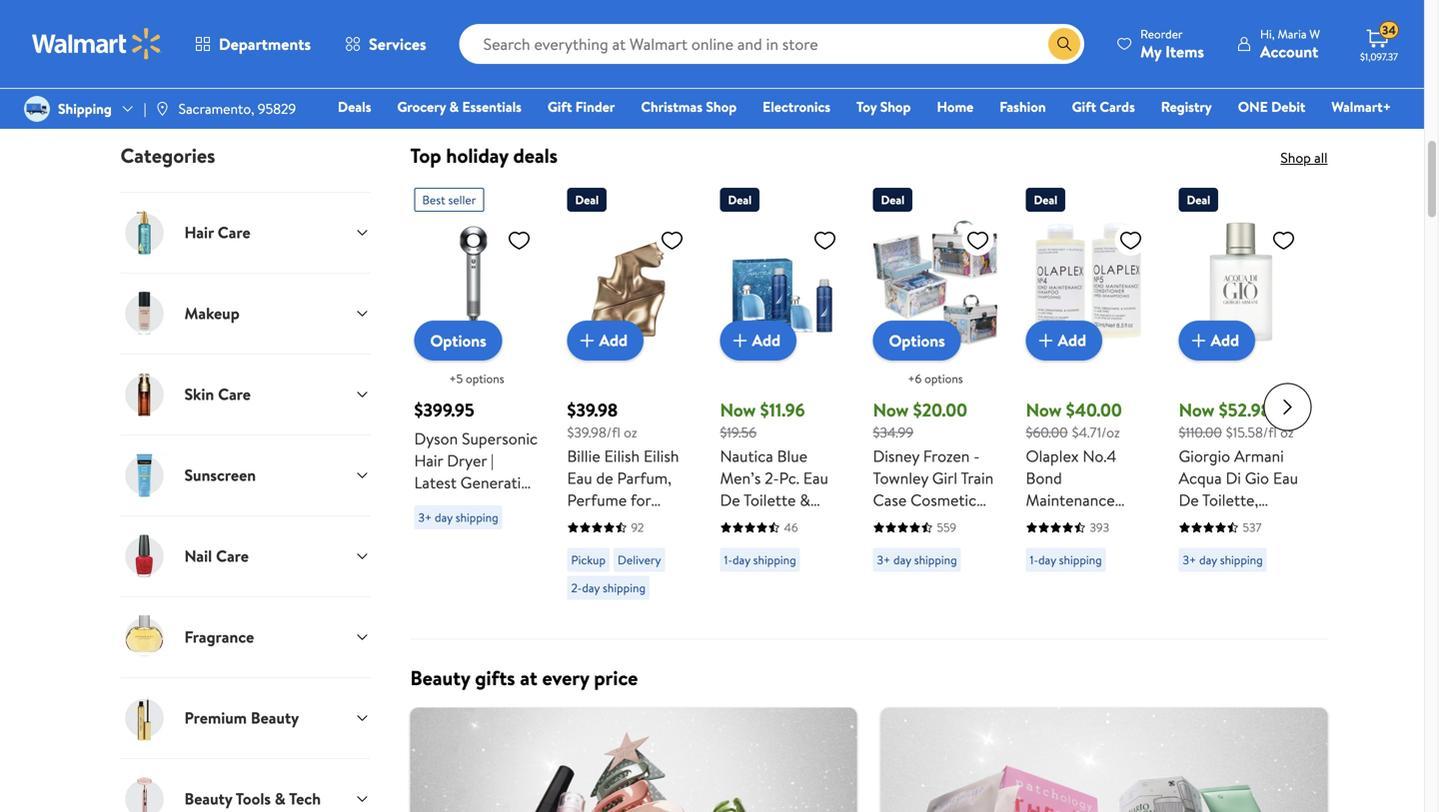 Task type: locate. For each thing, give the bounding box(es) containing it.
beauty up finder
[[572, 72, 613, 91]]

now for $20.00
[[873, 398, 909, 423]]

1 horizontal spatial eau
[[803, 467, 829, 489]]

2 1- from the left
[[1030, 552, 1039, 569]]

1 horizontal spatial 3+ day shipping
[[877, 552, 957, 569]]

deal up olaplex no.4 bond maintenance shampoo 8.5 oz & no.5 conditioner 8.5 oz combo pack image
[[1034, 191, 1058, 208]]

oz right 3.4
[[1204, 533, 1220, 555]]

1 now from the left
[[720, 398, 756, 423]]

 image
[[24, 96, 50, 122], [155, 101, 171, 117]]

girls,
[[957, 533, 993, 555]]

1- down 'body'
[[724, 552, 733, 569]]

walmart+ link
[[1323, 96, 1400, 117]]

beauty rollbacks link
[[556, 62, 690, 102]]

on right save
[[816, 72, 831, 91]]

1 horizontal spatial hair
[[414, 450, 443, 472]]

1-day shipping
[[724, 552, 796, 569], [1030, 552, 1102, 569]]

for left men,
[[1241, 511, 1262, 533]]

0 vertical spatial at
[[1198, 72, 1210, 91]]

1 options link from the left
[[414, 321, 502, 361]]

maintenance
[[1026, 489, 1115, 511]]

gift left cards
[[1072, 97, 1097, 116]]

day down pretend
[[894, 552, 911, 569]]

1 horizontal spatial toy
[[964, 511, 988, 533]]

de left toilette
[[720, 489, 740, 511]]

add to cart image for giorgio armani acqua di gio eau de toilette, cologne for men, 3.4 oz image
[[1187, 329, 1211, 353]]

shipping down delivery
[[603, 580, 646, 597]]

dyson supersonic hair dryer | latest generation | white/silver | refurbished image
[[414, 220, 539, 345]]

3 deal from the left
[[881, 191, 905, 208]]

now for $52.98
[[1179, 398, 1215, 423]]

0 vertical spatial toy
[[857, 97, 877, 116]]

6 product group from the left
[[1179, 180, 1304, 631]]

2 horizontal spatial eau
[[1273, 467, 1299, 489]]

1 1-day shipping from the left
[[724, 552, 796, 569]]

gift inside gift cards link
[[1072, 97, 1097, 116]]

sunscreen button
[[120, 435, 370, 516]]

0 horizontal spatial at
[[520, 664, 538, 692]]

product group containing now $40.00
[[1026, 180, 1151, 631]]

2 now from the left
[[873, 398, 909, 423]]

add up $11.96
[[752, 330, 781, 352]]

product group containing now $11.96
[[720, 180, 845, 631]]

now up olaplex
[[1026, 398, 1062, 423]]

0 horizontal spatial options
[[466, 370, 504, 387]]

oz right the 1
[[637, 511, 652, 533]]

add to cart image for $39.98
[[575, 329, 599, 353]]

1 horizontal spatial for
[[933, 533, 953, 555]]

| left white/silver
[[414, 494, 418, 516]]

1 1- from the left
[[724, 552, 733, 569]]

2 de from the left
[[1179, 489, 1199, 511]]

deal for now $40.00
[[1034, 191, 1058, 208]]

1 horizontal spatial 8.5
[[1094, 511, 1115, 533]]

2-day shipping
[[571, 580, 646, 597]]

1 horizontal spatial 1-
[[1030, 552, 1039, 569]]

gift left the "set"
[[776, 533, 803, 555]]

bond
[[1026, 467, 1062, 489]]

registry
[[1161, 97, 1212, 116]]

options right +6 at the top right
[[925, 370, 963, 387]]

3+ day shipping down pretend
[[877, 552, 957, 569]]

pause image
[[557, 13, 564, 22]]

hair left dryer on the left of the page
[[414, 450, 443, 472]]

shop down stock
[[706, 97, 737, 116]]

+6 options
[[908, 370, 963, 387]]

0 horizontal spatial 1-
[[724, 552, 733, 569]]

all beauty link
[[96, 62, 190, 102]]

34
[[1383, 22, 1396, 39]]

sunscreen
[[184, 465, 256, 487]]

oz
[[624, 423, 637, 442], [1281, 423, 1294, 442], [637, 511, 652, 533], [1119, 511, 1135, 533], [1204, 533, 1220, 555], [1051, 555, 1066, 577]]

3 eau from the left
[[1273, 467, 1299, 489]]

add up $52.98
[[1211, 330, 1240, 352]]

product group
[[414, 180, 539, 631], [567, 180, 692, 631], [720, 180, 845, 631], [873, 180, 998, 631], [1026, 180, 1151, 631], [1179, 180, 1304, 631]]

add up $39.98
[[599, 330, 628, 352]]

1 horizontal spatial options
[[925, 370, 963, 387]]

1 vertical spatial care
[[218, 384, 251, 406]]

add button up $40.00
[[1026, 321, 1103, 361]]

beauty up the 'grocery & essentials'
[[453, 72, 495, 91]]

fragrance
[[184, 626, 254, 648]]

& left tech
[[275, 788, 286, 810]]

1 product group from the left
[[414, 180, 539, 631]]

1 horizontal spatial add to cart image
[[728, 329, 752, 353]]

deals up essentials
[[498, 72, 532, 91]]

beauty box subscribe now! link
[[896, 62, 1091, 102]]

eilish right de at the bottom left
[[644, 445, 679, 467]]

8.5 down shampoo
[[1026, 555, 1047, 577]]

day down cologne on the right of page
[[1200, 552, 1217, 569]]

list item
[[398, 708, 869, 813], [869, 708, 1340, 813]]

care right 'nail'
[[216, 545, 249, 567]]

2 options from the left
[[925, 370, 963, 387]]

0 horizontal spatial options
[[430, 330, 487, 352]]

1 eau from the left
[[567, 467, 592, 489]]

premium beauty button
[[120, 678, 370, 759]]

$39.98/fl
[[567, 423, 621, 442]]

dyson
[[414, 428, 458, 450]]

eau
[[567, 467, 592, 489], [803, 467, 829, 489], [1273, 467, 1299, 489]]

shop
[[706, 97, 737, 116], [880, 97, 911, 116], [1281, 148, 1311, 167]]

now for $11.96
[[720, 398, 756, 423]]

1 horizontal spatial at
[[1198, 72, 1210, 91]]

di
[[1226, 467, 1241, 489]]

0 horizontal spatial 1-day shipping
[[724, 552, 796, 569]]

$399.95 dyson supersonic hair dryer | latest generation | white/silver | refurbished
[[414, 398, 539, 538]]

finder
[[576, 97, 615, 116]]

sacramento,
[[179, 99, 254, 118]]

toy
[[857, 97, 877, 116], [964, 511, 988, 533]]

for left girls, on the right of page
[[933, 533, 953, 555]]

clean beauty at walmart
[[1115, 72, 1264, 91]]

beauty for beauty under $10
[[1304, 72, 1346, 91]]

1- up "pack"
[[1030, 552, 1039, 569]]

Search search field
[[459, 24, 1085, 64]]

1-day shipping down spray
[[724, 552, 796, 569]]

beauty left gifts
[[410, 664, 470, 692]]

0 horizontal spatial de
[[720, 489, 740, 511]]

now up "giorgio" on the bottom right
[[1179, 398, 1215, 423]]

pc.
[[779, 467, 800, 489]]

2 deal from the left
[[728, 191, 752, 208]]

1 add button from the left
[[567, 321, 644, 361]]

0 horizontal spatial 3+ day shipping
[[418, 509, 499, 526]]

add button for now $11.96
[[720, 321, 797, 361]]

| down the all beauty
[[144, 99, 147, 118]]

walmart
[[1214, 72, 1264, 91]]

2 add from the left
[[752, 330, 781, 352]]

add to cart image
[[1034, 329, 1058, 353], [1187, 329, 1211, 353]]

beauty under $10
[[1304, 72, 1410, 91]]

billie eilish eilish eau de parfum, perfume for women, 1 oz image
[[567, 220, 692, 345]]

1 vertical spatial deals
[[338, 97, 371, 116]]

92
[[631, 519, 644, 536]]

now $52.98 $110.00 $15.58/fl oz giorgio armani acqua di gio eau de toilette, cologne for men, 3.4 oz
[[1179, 398, 1300, 555]]

hair up makeup
[[184, 222, 214, 244]]

3+ right ages
[[911, 555, 929, 577]]

0 vertical spatial deals
[[498, 72, 532, 91]]

2-
[[765, 467, 779, 489], [571, 580, 582, 597]]

4 add button from the left
[[1179, 321, 1256, 361]]

2 horizontal spatial 3+ day shipping
[[1183, 552, 1263, 569]]

1 horizontal spatial 1-day shipping
[[1030, 552, 1102, 569]]

add to cart image
[[575, 329, 599, 353], [728, 329, 752, 353]]

faves!
[[835, 72, 872, 91]]

shampoo
[[1026, 511, 1091, 533]]

beauty right all in the top of the page
[[132, 72, 174, 91]]

add to cart image up $110.00 in the bottom of the page
[[1187, 329, 1211, 353]]

1 horizontal spatial deals
[[498, 72, 532, 91]]

hair inside $399.95 dyson supersonic hair dryer | latest generation | white/silver | refurbished
[[414, 450, 443, 472]]

2- right men's
[[765, 467, 779, 489]]

product group containing $39.98
[[567, 180, 692, 631]]

1-day shipping for $40.00
[[1030, 552, 1102, 569]]

add button up $52.98
[[1179, 321, 1256, 361]]

1 vertical spatial at
[[520, 664, 538, 692]]

de inside "now $52.98 $110.00 $15.58/fl oz giorgio armani acqua di gio eau de toilette, cologne for men, 3.4 oz"
[[1179, 489, 1199, 511]]

1 horizontal spatial de
[[1179, 489, 1199, 511]]

beauty
[[132, 72, 174, 91], [453, 72, 495, 91], [572, 72, 613, 91], [912, 72, 954, 91], [1153, 72, 1195, 91], [1304, 72, 1346, 91], [410, 664, 470, 692], [251, 707, 299, 729], [184, 788, 232, 810]]

options
[[430, 330, 487, 352], [889, 330, 945, 352]]

1 horizontal spatial eilish
[[644, 445, 679, 467]]

shipping down 537 in the bottom of the page
[[1220, 552, 1263, 569]]

de left toilette,
[[1179, 489, 1199, 511]]

nautica blue men's 2-pc. eau de toilette & body spray holiday gift set image
[[720, 220, 845, 345]]

one
[[1238, 97, 1268, 116]]

all
[[112, 72, 128, 91]]

top
[[410, 141, 441, 169]]

5 product group from the left
[[1026, 180, 1151, 631]]

0 horizontal spatial toy
[[857, 97, 877, 116]]

| right dryer on the left of the page
[[491, 450, 494, 472]]

| right white/silver
[[510, 494, 513, 516]]

0 horizontal spatial eilish
[[604, 445, 640, 467]]

1 horizontal spatial 2-
[[765, 467, 779, 489]]

options up +5
[[430, 330, 487, 352]]

items
[[1166, 40, 1205, 62]]

0 vertical spatial hair
[[184, 222, 214, 244]]

1 horizontal spatial add to cart image
[[1187, 329, 1211, 353]]

toilette,
[[1203, 489, 1259, 511]]

deal up billie eilish eilish eau de parfum, perfume for women, 1 oz image
[[575, 191, 599, 208]]

gift inside now $11.96 $19.56 nautica blue men's 2-pc. eau de toilette & body spray holiday gift set
[[776, 533, 803, 555]]

beauty for beauty box subscribe now!
[[912, 72, 954, 91]]

2 1-day shipping from the left
[[1030, 552, 1102, 569]]

gift finder
[[548, 97, 615, 116]]

1 de from the left
[[720, 489, 740, 511]]

options link up +6 at the top right
[[873, 321, 961, 361]]

gift right and
[[902, 533, 929, 555]]

add button for $39.98
[[567, 321, 644, 361]]

care right skin
[[218, 384, 251, 406]]

3+ day shipping
[[418, 509, 499, 526], [877, 552, 957, 569], [1183, 552, 1263, 569]]

options up +6 at the top right
[[889, 330, 945, 352]]

options for disney frozen - townley girl train case cosmetic pretend play toy and gift for girls, ages 3+
[[925, 370, 963, 387]]

1 deal from the left
[[575, 191, 599, 208]]

gift finder link
[[539, 96, 624, 117]]

add button
[[567, 321, 644, 361], [720, 321, 797, 361], [1026, 321, 1103, 361], [1179, 321, 1256, 361]]

1 vertical spatial 2-
[[571, 580, 582, 597]]

1 options from the left
[[430, 330, 487, 352]]

now inside "now $52.98 $110.00 $15.58/fl oz giorgio armani acqua di gio eau de toilette, cologne for men, 3.4 oz"
[[1179, 398, 1215, 423]]

beauty inside "link"
[[1304, 72, 1346, 91]]

add for $11.96
[[752, 330, 781, 352]]

now inside now $20.00 $34.99 disney frozen - townley girl train case cosmetic pretend play toy and gift for girls, ages 3+
[[873, 398, 909, 423]]

1 vertical spatial 8.5
[[1026, 555, 1047, 577]]

add
[[599, 330, 628, 352], [752, 330, 781, 352], [1058, 330, 1087, 352], [1211, 330, 1240, 352]]

2 add button from the left
[[720, 321, 797, 361]]

on up grocery
[[398, 72, 413, 91]]

46
[[784, 519, 798, 536]]

4 add from the left
[[1211, 330, 1240, 352]]

0 vertical spatial care
[[218, 222, 251, 244]]

deal up 'nautica blue men's 2-pc. eau de toilette & body spray holiday gift set' image
[[728, 191, 752, 208]]

1 horizontal spatial shop
[[880, 97, 911, 116]]

clean
[[1115, 72, 1150, 91]]

eilish down $39.98/fl at bottom left
[[604, 445, 640, 467]]

beauty left under in the right top of the page
[[1304, 72, 1346, 91]]

arrivals
[[245, 72, 291, 91]]

$39.98
[[567, 398, 618, 423]]

2- down pickup
[[571, 580, 582, 597]]

add to favorites list, billie eilish eilish eau de parfum, perfume for women, 1 oz image
[[660, 228, 684, 253]]

8.5 up "combo"
[[1094, 511, 1115, 533]]

1 add to cart image from the left
[[1034, 329, 1058, 353]]

3+ down pretend
[[877, 552, 891, 569]]

stock up & save on faves!
[[714, 72, 872, 91]]

maria
[[1278, 25, 1307, 42]]

options for disney frozen - townley girl train case cosmetic pretend play toy and gift for girls, ages 3+
[[889, 330, 945, 352]]

1 horizontal spatial options
[[889, 330, 945, 352]]

disney
[[873, 445, 920, 467]]

shop left "all"
[[1281, 148, 1311, 167]]

deal up giorgio armani acqua di gio eau de toilette, cologne for men, 3.4 oz image
[[1187, 191, 1211, 208]]

0 horizontal spatial  image
[[24, 96, 50, 122]]

list
[[398, 708, 1340, 813]]

add to cart image for olaplex no.4 bond maintenance shampoo 8.5 oz & no.5 conditioner 8.5 oz combo pack image
[[1034, 329, 1058, 353]]

3+ day shipping down "latest"
[[418, 509, 499, 526]]

set
[[807, 533, 830, 555]]

2 eilish from the left
[[644, 445, 679, 467]]

2 add to cart image from the left
[[1187, 329, 1211, 353]]

deal up disney frozen - townley girl train case cosmetic pretend play toy and gift for girls, ages 3+ image
[[881, 191, 905, 208]]

1 horizontal spatial on
[[816, 72, 831, 91]]

options for dyson supersonic hair dryer | latest generation | white/silver | refurbished
[[430, 330, 487, 352]]

0 horizontal spatial 8.5
[[1026, 555, 1047, 577]]

4 product group from the left
[[873, 180, 998, 631]]

giorgio armani acqua di gio eau de toilette, cologne for men, 3.4 oz image
[[1179, 220, 1304, 345]]

4 now from the left
[[1179, 398, 1215, 423]]

1 horizontal spatial options link
[[873, 321, 961, 361]]

$34.99
[[873, 423, 914, 442]]

makeup
[[184, 303, 240, 325]]

0 horizontal spatial eau
[[567, 467, 592, 489]]

toy down faves!
[[857, 97, 877, 116]]

beauty rollbacks
[[572, 72, 674, 91]]

1 add from the left
[[599, 330, 628, 352]]

under
[[1350, 72, 1387, 91]]

oz right $15.58/fl
[[1281, 423, 1294, 442]]

add to favorites list, olaplex no.4 bond maintenance shampoo 8.5 oz & no.5 conditioner 8.5 oz combo pack image
[[1119, 228, 1143, 253]]

now!
[[1046, 72, 1075, 91]]

armani
[[1235, 445, 1284, 467]]

stock up & save on faves! link
[[698, 62, 888, 102]]

care for hair care
[[218, 222, 251, 244]]

gift left finder
[[548, 97, 572, 116]]

2 vertical spatial care
[[216, 545, 249, 567]]

eau left de at the bottom left
[[567, 467, 592, 489]]

at right gifts
[[520, 664, 538, 692]]

2 add to cart image from the left
[[728, 329, 752, 353]]

add to cart image up $19.56
[[728, 329, 752, 353]]

0 horizontal spatial add to cart image
[[1034, 329, 1058, 353]]

3 product group from the left
[[720, 180, 845, 631]]

2 horizontal spatial for
[[1241, 511, 1262, 533]]

shop left the home link
[[880, 97, 911, 116]]

for up 92
[[631, 489, 651, 511]]

eau right 'pc.'
[[803, 467, 829, 489]]

add button up $39.98
[[567, 321, 644, 361]]

0 horizontal spatial on
[[398, 72, 413, 91]]

4 deal from the left
[[1034, 191, 1058, 208]]

1- for now $40.00
[[1030, 552, 1039, 569]]

2 product group from the left
[[567, 180, 692, 631]]

now down +6 at the top right
[[873, 398, 909, 423]]

beauty left 'tools'
[[184, 788, 232, 810]]

add up $40.00
[[1058, 330, 1087, 352]]

& right 393
[[1138, 511, 1149, 533]]

beauty up home
[[912, 72, 954, 91]]

1 vertical spatial toy
[[964, 511, 988, 533]]

& inside now $11.96 $19.56 nautica blue men's 2-pc. eau de toilette & body spray holiday gift set
[[800, 489, 811, 511]]

0 vertical spatial 2-
[[765, 467, 779, 489]]

1 horizontal spatial  image
[[155, 101, 171, 117]]

stock
[[714, 72, 748, 91]]

beauty for beauty gifts at every price
[[410, 664, 470, 692]]

shipping
[[456, 509, 499, 526], [753, 552, 796, 569], [914, 552, 957, 569], [1059, 552, 1102, 569], [1220, 552, 1263, 569], [603, 580, 646, 597]]

0 horizontal spatial hair
[[184, 222, 214, 244]]

options for dyson supersonic hair dryer | latest generation | white/silver | refurbished
[[466, 370, 504, 387]]

search icon image
[[1057, 36, 1073, 52]]

blue
[[777, 445, 808, 467]]

2 options link from the left
[[873, 321, 961, 361]]

de
[[720, 489, 740, 511], [1179, 489, 1199, 511]]

$40.00
[[1066, 398, 1122, 423]]

1-
[[724, 552, 733, 569], [1030, 552, 1039, 569]]

for
[[631, 489, 651, 511], [1241, 511, 1262, 533], [933, 533, 953, 555]]

add for $39.98/fl
[[599, 330, 628, 352]]

toy right the "play"
[[964, 511, 988, 533]]

at for beauty
[[1198, 72, 1210, 91]]

3 add from the left
[[1058, 330, 1087, 352]]

 image down the all beauty
[[155, 101, 171, 117]]

1 eilish from the left
[[604, 445, 640, 467]]

beauty under $10 link
[[1288, 62, 1426, 102]]

at
[[1198, 72, 1210, 91], [520, 664, 538, 692]]

1 add to cart image from the left
[[575, 329, 599, 353]]

frozen
[[923, 445, 970, 467]]

now inside now $40.00 $60.00 $4.71/oz olaplex no.4 bond maintenance shampoo 8.5 oz & no.5 conditioner 8.5 oz combo pack
[[1026, 398, 1062, 423]]

0 horizontal spatial shop
[[706, 97, 737, 116]]

0 horizontal spatial for
[[631, 489, 651, 511]]

options link for disney frozen - townley girl train case cosmetic pretend play toy and gift for girls, ages 3+
[[873, 321, 961, 361]]

now inside now $11.96 $19.56 nautica blue men's 2-pc. eau de toilette & body spray holiday gift set
[[720, 398, 756, 423]]

0 vertical spatial 8.5
[[1094, 511, 1115, 533]]

eilish
[[604, 445, 640, 467], [644, 445, 679, 467]]

3+ day shipping down cologne on the right of page
[[1183, 552, 1263, 569]]

3 now from the left
[[1026, 398, 1062, 423]]

tech
[[289, 788, 321, 810]]

2 options from the left
[[889, 330, 945, 352]]

deal
[[575, 191, 599, 208], [728, 191, 752, 208], [881, 191, 905, 208], [1034, 191, 1058, 208], [1187, 191, 1211, 208]]

ages
[[873, 555, 907, 577]]

deals
[[513, 141, 558, 169]]

at for gifts
[[520, 664, 538, 692]]

at up registry link
[[1198, 72, 1210, 91]]

1-day shipping up "pack"
[[1030, 552, 1102, 569]]

options right +5
[[466, 370, 504, 387]]

2 eau from the left
[[803, 467, 829, 489]]

gift inside the 'gift finder' link
[[548, 97, 572, 116]]

0 horizontal spatial 2-
[[571, 580, 582, 597]]

eau right gio
[[1273, 467, 1299, 489]]

delivery
[[618, 552, 661, 569]]

& right 'pc.'
[[800, 489, 811, 511]]

0 horizontal spatial options link
[[414, 321, 502, 361]]

options link for dyson supersonic hair dryer | latest generation | white/silver | refurbished
[[414, 321, 502, 361]]

1 vertical spatial hair
[[414, 450, 443, 472]]

0 horizontal spatial deals
[[338, 97, 371, 116]]

for inside "now $52.98 $110.00 $15.58/fl oz giorgio armani acqua di gio eau de toilette, cologne for men, 3.4 oz"
[[1241, 511, 1262, 533]]

play
[[933, 511, 961, 533]]

pack
[[1026, 577, 1059, 599]]

hair inside dropdown button
[[184, 222, 214, 244]]

3 add button from the left
[[1026, 321, 1103, 361]]

 image left the shipping
[[24, 96, 50, 122]]

now left $11.96
[[720, 398, 756, 423]]

care inside dropdown button
[[216, 545, 249, 567]]

0 horizontal spatial add to cart image
[[575, 329, 599, 353]]

deals down virtual
[[338, 97, 371, 116]]

1 options from the left
[[466, 370, 504, 387]]

hair care
[[184, 222, 251, 244]]

girl
[[932, 467, 958, 489]]



Task type: describe. For each thing, give the bounding box(es) containing it.
premium beauty
[[184, 707, 299, 729]]

christmas
[[641, 97, 703, 116]]

now $11.96 $19.56 nautica blue men's 2-pc. eau de toilette & body spray holiday gift set
[[720, 398, 830, 555]]

add to favorites list, disney frozen - townley girl train case cosmetic pretend play toy and gift for girls, ages 3+ image
[[966, 228, 990, 253]]

1 on from the left
[[398, 72, 413, 91]]

day down pickup
[[582, 580, 600, 597]]

next slide for product carousel list image
[[1264, 384, 1312, 431]]

registry link
[[1152, 96, 1221, 117]]

& inside dropdown button
[[275, 788, 286, 810]]

393
[[1090, 519, 1110, 536]]

 image for sacramento, 95829
[[155, 101, 171, 117]]

white/silver
[[421, 494, 506, 516]]

add for $40.00
[[1058, 330, 1087, 352]]

beauty for beauty deals
[[453, 72, 495, 91]]

beauty for beauty rollbacks
[[572, 72, 613, 91]]

beauty deals link
[[437, 62, 548, 102]]

toy inside now $20.00 $34.99 disney frozen - townley girl train case cosmetic pretend play toy and gift for girls, ages 3+
[[964, 511, 988, 533]]

559
[[937, 519, 957, 536]]

1 list item from the left
[[398, 708, 869, 813]]

2 on from the left
[[816, 72, 831, 91]]

for inside $39.98 $39.98/fl oz billie eilish eilish eau de parfum, perfume for women, 1 oz
[[631, 489, 651, 511]]

beauty gifts at every price
[[410, 664, 638, 692]]

electronics link
[[754, 96, 840, 117]]

product group containing now $20.00
[[873, 180, 998, 631]]

rollbacks
[[617, 72, 674, 91]]

$20.00
[[913, 398, 968, 423]]

dryer
[[447, 450, 487, 472]]

conditioner
[[1063, 533, 1146, 555]]

& right grocery
[[449, 97, 459, 116]]

$4.71/oz
[[1072, 423, 1120, 442]]

case
[[873, 489, 907, 511]]

& inside now $40.00 $60.00 $4.71/oz olaplex no.4 bond maintenance shampoo 8.5 oz & no.5 conditioner 8.5 oz combo pack
[[1138, 511, 1149, 533]]

3+ inside now $20.00 $34.99 disney frozen - townley girl train case cosmetic pretend play toy and gift for girls, ages 3+
[[911, 555, 929, 577]]

product group containing now $52.98
[[1179, 180, 1304, 631]]

gifts
[[475, 664, 515, 692]]

toilette
[[744, 489, 796, 511]]

shop for christmas shop
[[706, 97, 737, 116]]

day down 'body'
[[733, 552, 751, 569]]

nail care button
[[120, 516, 370, 597]]

537
[[1243, 519, 1262, 536]]

now for $40.00
[[1026, 398, 1062, 423]]

now $40.00 $60.00 $4.71/oz olaplex no.4 bond maintenance shampoo 8.5 oz & no.5 conditioner 8.5 oz combo pack
[[1026, 398, 1149, 599]]

new arrivals link
[[198, 62, 307, 102]]

men,
[[1266, 511, 1300, 533]]

2- inside now $11.96 $19.56 nautica blue men's 2-pc. eau de toilette & body spray holiday gift set
[[765, 467, 779, 489]]

gift cards
[[1072, 97, 1135, 116]]

shipping down 559
[[914, 552, 957, 569]]

virtual
[[331, 72, 371, 91]]

disney frozen - townley girl train case cosmetic pretend play toy and gift for girls, ages 3+ image
[[873, 220, 998, 345]]

next slide for navpills list image
[[1264, 58, 1312, 106]]

product group containing $399.95
[[414, 180, 539, 631]]

2 list item from the left
[[869, 708, 1340, 813]]

day down "latest"
[[435, 509, 453, 526]]

shop for toy shop
[[880, 97, 911, 116]]

home
[[937, 97, 974, 116]]

giorgio
[[1179, 445, 1231, 467]]

shipping down 393
[[1059, 552, 1102, 569]]

$110.00
[[1179, 423, 1222, 442]]

5 deal from the left
[[1187, 191, 1211, 208]]

3+ day shipping for now $52.98
[[1183, 552, 1263, 569]]

$60.00
[[1026, 423, 1068, 442]]

w
[[1310, 25, 1321, 42]]

beauty up registry
[[1153, 72, 1195, 91]]

+6
[[908, 370, 922, 387]]

beauty deals
[[453, 72, 532, 91]]

Walmart Site-Wide search field
[[459, 24, 1085, 64]]

& right up at the top of page
[[772, 72, 781, 91]]

$39.98 $39.98/fl oz billie eilish eilish eau de parfum, perfume for women, 1 oz
[[567, 398, 679, 533]]

seller
[[448, 191, 476, 208]]

body
[[720, 511, 755, 533]]

christmas shop
[[641, 97, 737, 116]]

gift inside now $20.00 $34.99 disney frozen - townley girl train case cosmetic pretend play toy and gift for girls, ages 3+
[[902, 533, 929, 555]]

add to cart image for now
[[728, 329, 752, 353]]

top holiday deals
[[410, 141, 558, 169]]

95829
[[258, 99, 296, 118]]

essentials
[[462, 97, 522, 116]]

sacramento, 95829
[[179, 99, 296, 118]]

skin care button
[[120, 354, 370, 435]]

departments
[[219, 33, 311, 55]]

deal for $39.98
[[575, 191, 599, 208]]

all beauty
[[112, 72, 174, 91]]

all
[[1315, 148, 1328, 167]]

nail care
[[184, 545, 249, 567]]

latest
[[414, 472, 457, 494]]

shipping down 46
[[753, 552, 796, 569]]

$10
[[1390, 72, 1410, 91]]

add to favorites list, nautica blue men's 2-pc. eau de toilette & body spray holiday gift set image
[[813, 228, 837, 253]]

add to favorites list, giorgio armani acqua di gio eau de toilette, cologne for men, 3.4 oz image
[[1272, 228, 1296, 253]]

categories
[[120, 141, 215, 169]]

care for skin care
[[218, 384, 251, 406]]

holiday
[[720, 533, 772, 555]]

townley
[[873, 467, 929, 489]]

day up "pack"
[[1039, 552, 1056, 569]]

eau inside $39.98 $39.98/fl oz billie eilish eilish eau de parfum, perfume for women, 1 oz
[[567, 467, 592, 489]]

fashion
[[1000, 97, 1046, 116]]

spray
[[759, 511, 797, 533]]

shop all link
[[1281, 148, 1328, 167]]

shipping down generation
[[456, 509, 499, 526]]

no.4
[[1083, 445, 1117, 467]]

walmart image
[[32, 28, 162, 60]]

now $20.00 $34.99 disney frozen - townley girl train case cosmetic pretend play toy and gift for girls, ages 3+
[[873, 398, 994, 577]]

beauty for beauty tools & tech
[[184, 788, 232, 810]]

de inside now $11.96 $19.56 nautica blue men's 2-pc. eau de toilette & body spray holiday gift set
[[720, 489, 740, 511]]

beauty right premium
[[251, 707, 299, 729]]

every
[[542, 664, 589, 692]]

olaplex no.4 bond maintenance shampoo 8.5 oz & no.5 conditioner 8.5 oz combo pack image
[[1026, 220, 1151, 345]]

virtual try-on
[[331, 72, 413, 91]]

services button
[[328, 20, 443, 68]]

3+ day shipping for now $20.00
[[877, 552, 957, 569]]

reorder my items
[[1141, 25, 1205, 62]]

carousel controls navigation
[[541, 6, 884, 30]]

save
[[785, 72, 813, 91]]

acqua
[[1179, 467, 1222, 489]]

best seller
[[422, 191, 476, 208]]

for inside now $20.00 $34.99 disney frozen - townley girl train case cosmetic pretend play toy and gift for girls, ages 3+
[[933, 533, 953, 555]]

oz right $39.98/fl at bottom left
[[624, 423, 637, 442]]

hair care button
[[120, 192, 370, 273]]

+5 options
[[449, 370, 504, 387]]

reorder
[[1141, 25, 1183, 42]]

3+ down cologne on the right of page
[[1183, 552, 1197, 569]]

3+ down "latest"
[[418, 509, 432, 526]]

1- for now $11.96
[[724, 552, 733, 569]]

oz left "combo"
[[1051, 555, 1066, 577]]

refurbished
[[414, 516, 498, 538]]

tools
[[236, 788, 271, 810]]

parfum,
[[617, 467, 672, 489]]

gio
[[1245, 467, 1270, 489]]

shipping
[[58, 99, 112, 118]]

eau inside now $11.96 $19.56 nautica blue men's 2-pc. eau de toilette & body spray holiday gift set
[[803, 467, 829, 489]]

 image for shipping
[[24, 96, 50, 122]]

home link
[[928, 96, 983, 117]]

2 horizontal spatial shop
[[1281, 148, 1311, 167]]

pretend
[[873, 511, 929, 533]]

oz right 393
[[1119, 511, 1135, 533]]

deal for now $11.96
[[728, 191, 752, 208]]

price
[[594, 664, 638, 692]]

add button for now $40.00
[[1026, 321, 1103, 361]]

debit
[[1272, 97, 1306, 116]]

1-day shipping for $11.96
[[724, 552, 796, 569]]

beauty tools & tech button
[[120, 759, 370, 813]]

billie
[[567, 445, 601, 467]]

$19.56
[[720, 423, 757, 442]]

add to favorites list, dyson supersonic hair dryer | latest generation | white/silver | refurbished image
[[507, 228, 531, 253]]

toy shop
[[857, 97, 911, 116]]

care for nail care
[[216, 545, 249, 567]]

eau inside "now $52.98 $110.00 $15.58/fl oz giorgio armani acqua di gio eau de toilette, cologne for men, 3.4 oz"
[[1273, 467, 1299, 489]]



Task type: vqa. For each thing, say whether or not it's contained in the screenshot.
the bottommost government-
no



